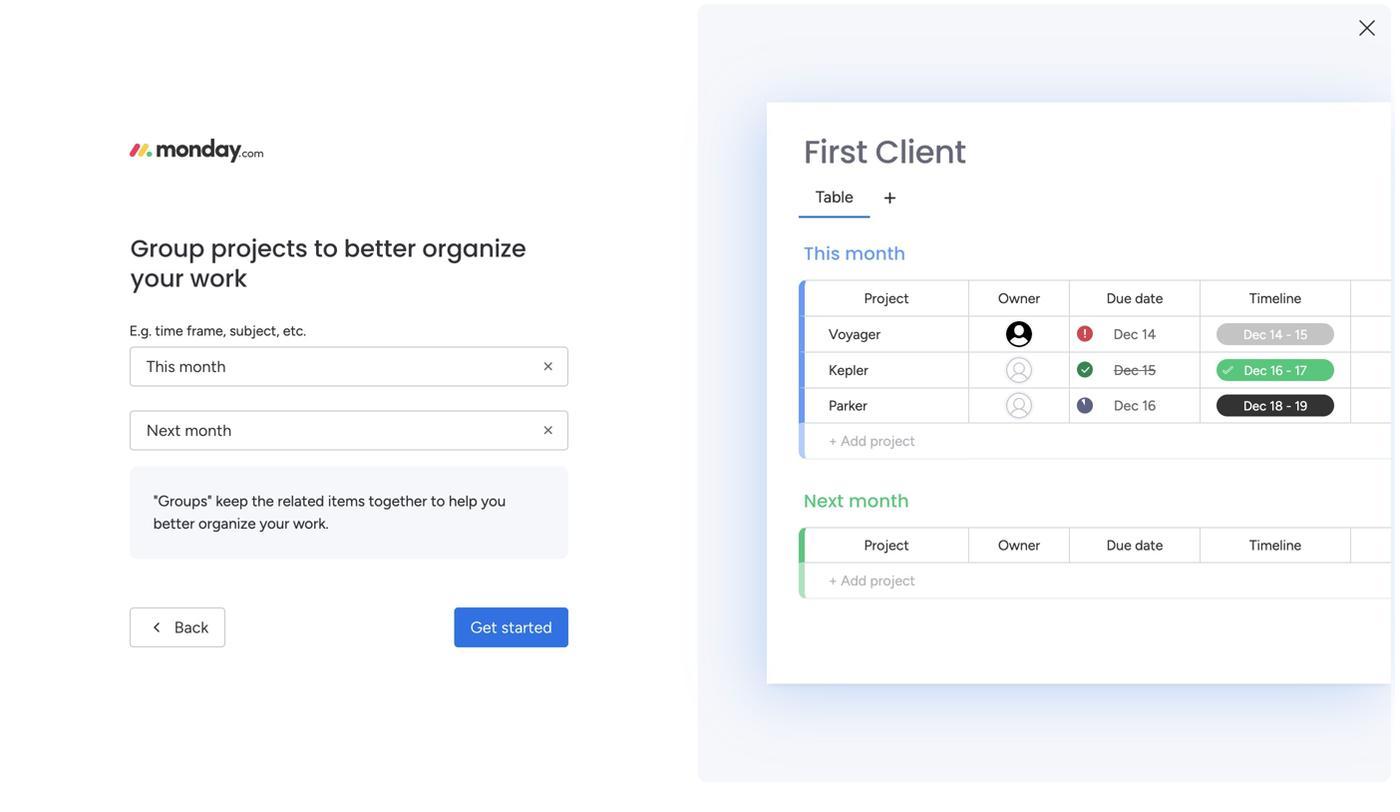 Task type: locate. For each thing, give the bounding box(es) containing it.
quick search button
[[1222, 65, 1366, 105]]

your
[[130, 262, 184, 295], [260, 515, 290, 533], [1124, 587, 1156, 606]]

management
[[392, 398, 474, 415], [463, 631, 551, 649]]

public board image
[[333, 364, 355, 386]]

work inside main workspace work management
[[426, 631, 459, 649]]

0 vertical spatial due
[[1107, 290, 1132, 307]]

circle o image
[[1097, 315, 1109, 330]]

0 vertical spatial due date
[[1107, 290, 1164, 307]]

boost your workflow in minutes with ready-made templates
[[1079, 587, 1338, 630]]

0 vertical spatial lottie animation element
[[637, 48, 1197, 124]]

work up e.g. time frame, subject, etc.
[[190, 262, 247, 295]]

work
[[190, 262, 247, 295], [358, 398, 389, 415], [426, 631, 459, 649]]

month right next
[[849, 488, 910, 514]]

learn
[[1067, 719, 1107, 738]]

month for this month
[[846, 241, 906, 266]]

2 due date from the top
[[1107, 537, 1164, 554]]

1 horizontal spatial lottie animation element
[[637, 48, 1197, 124]]

management up e.g.
[[95, 248, 178, 265]]

+ down parker
[[829, 433, 838, 449]]

"groups" keep the related items together to help you better organize your work.
[[153, 492, 506, 533]]

to
[[314, 232, 338, 265], [431, 492, 445, 510]]

2 vertical spatial workspace
[[446, 604, 533, 625]]

1 vertical spatial due
[[1107, 537, 1132, 554]]

project right public board image
[[362, 366, 416, 385]]

1 horizontal spatial organize
[[422, 232, 527, 265]]

project management
[[47, 248, 178, 265], [362, 366, 516, 385]]

+ down next
[[829, 572, 838, 589]]

timeline down (0/1)
[[1250, 290, 1302, 307]]

add
[[841, 433, 867, 449], [841, 572, 867, 589]]

1 horizontal spatial your
[[260, 515, 290, 533]]

1 horizontal spatial management
[[420, 366, 516, 385]]

frame,
[[187, 322, 226, 339]]

2 horizontal spatial work
[[426, 631, 459, 649]]

1 vertical spatial due date
[[1107, 537, 1164, 554]]

1 vertical spatial workspace
[[523, 398, 591, 415]]

1 vertical spatial month
[[849, 488, 910, 514]]

add down next month
[[841, 572, 867, 589]]

feed
[[401, 476, 439, 497]]

E.g. time frame, subject, etc. text field
[[129, 411, 568, 450]]

1 horizontal spatial better
[[344, 232, 416, 265]]

date up workflow
[[1136, 537, 1164, 554]]

0 horizontal spatial better
[[153, 515, 195, 533]]

items
[[328, 492, 365, 510]]

quick
[[1255, 76, 1296, 95]]

main inside button
[[46, 159, 81, 178]]

1 horizontal spatial project management
[[362, 366, 516, 385]]

month
[[846, 241, 906, 266], [849, 488, 910, 514]]

get
[[471, 618, 498, 637]]

1 horizontal spatial work
[[358, 398, 389, 415]]

project down main workspace
[[47, 248, 92, 265]]

e.g. time frame, subject, etc.
[[129, 322, 306, 339]]

profile
[[1186, 287, 1229, 305]]

invite team members (0/1) link
[[1116, 260, 1366, 282]]

next
[[804, 488, 844, 514]]

project
[[871, 433, 916, 449], [871, 572, 916, 589]]

date
[[1136, 290, 1164, 307], [1136, 537, 1164, 554]]

group projects to better organize your work
[[130, 232, 527, 295]]

1 vertical spatial better
[[153, 515, 195, 533]]

1 vertical spatial work
[[358, 398, 389, 415]]

1 vertical spatial project
[[871, 572, 916, 589]]

project down next month
[[871, 572, 916, 589]]

inspired
[[1153, 719, 1210, 738]]

due date up the boost
[[1107, 537, 1164, 554]]

+ add project down next month
[[829, 572, 916, 589]]

project
[[47, 248, 92, 265], [865, 290, 910, 307], [362, 366, 416, 385], [865, 537, 910, 554]]

1 vertical spatial +
[[829, 572, 838, 589]]

None text field
[[129, 347, 568, 387]]

timeline up minutes
[[1250, 537, 1302, 554]]

0 horizontal spatial work
[[190, 262, 247, 295]]

0 vertical spatial timeline
[[1250, 290, 1302, 307]]

templates
[[1169, 611, 1240, 630]]

logo image
[[129, 139, 263, 163]]

the
[[252, 492, 274, 510]]

0 vertical spatial owner
[[999, 290, 1041, 307]]

our
[[1159, 313, 1184, 331]]

etc.
[[283, 322, 306, 339]]

group
[[130, 232, 205, 265]]

lottie animation element
[[637, 48, 1197, 124], [0, 585, 254, 786]]

&
[[1110, 719, 1121, 738]]

0 horizontal spatial project management
[[47, 248, 178, 265]]

2 horizontal spatial main
[[490, 398, 520, 415]]

workspaces
[[366, 544, 465, 565]]

0 vertical spatial your
[[130, 262, 184, 295]]

1 vertical spatial date
[[1136, 537, 1164, 554]]

related
[[278, 492, 324, 510]]

open update feed (inbox) image
[[308, 475, 332, 499]]

0 vertical spatial project
[[871, 433, 916, 449]]

0 horizontal spatial management
[[95, 248, 178, 265]]

project management up "work management > main workspace"
[[362, 366, 516, 385]]

add down parker
[[841, 433, 867, 449]]

work left get
[[426, 631, 459, 649]]

option
[[0, 238, 254, 242]]

0 horizontal spatial to
[[314, 232, 338, 265]]

complete profile
[[1116, 287, 1229, 305]]

app
[[1237, 313, 1265, 331]]

0 vertical spatial better
[[344, 232, 416, 265]]

workflow
[[1160, 587, 1226, 606]]

1 vertical spatial to
[[431, 492, 445, 510]]

1 vertical spatial project management
[[362, 366, 516, 385]]

1 horizontal spatial main
[[403, 604, 442, 625]]

month right 'this'
[[846, 241, 906, 266]]

0 horizontal spatial organize
[[199, 515, 256, 533]]

workspace
[[85, 159, 164, 178], [523, 398, 591, 415], [446, 604, 533, 625]]

0 vertical spatial + add project
[[829, 433, 916, 449]]

project management list box
[[0, 235, 254, 543]]

due
[[1107, 290, 1132, 307], [1107, 537, 1132, 554]]

to inside group projects to better organize your work
[[314, 232, 338, 265]]

owner
[[999, 290, 1041, 307], [999, 537, 1041, 554]]

date up the install
[[1136, 290, 1164, 307]]

main workspace work management
[[403, 604, 551, 649]]

main for main workspace work management
[[403, 604, 442, 625]]

1 vertical spatial owner
[[999, 537, 1041, 554]]

0 vertical spatial project management
[[47, 248, 178, 265]]

lottie animation image
[[0, 585, 254, 786]]

due date
[[1107, 290, 1164, 307], [1107, 537, 1164, 554]]

1 vertical spatial timeline
[[1250, 537, 1302, 554]]

complete
[[1116, 287, 1183, 305]]

to left help
[[431, 492, 445, 510]]

2 timeline from the top
[[1250, 537, 1302, 554]]

2 vertical spatial work
[[426, 631, 459, 649]]

due date up the install
[[1107, 290, 1164, 307]]

management up "work management > main workspace"
[[420, 366, 516, 385]]

0 vertical spatial to
[[314, 232, 338, 265]]

workspace inside main workspace work management
[[446, 604, 533, 625]]

give feedback
[[1140, 65, 1202, 105]]

your up time
[[130, 262, 184, 295]]

2 vertical spatial your
[[1124, 587, 1156, 606]]

+ add project
[[829, 433, 916, 449], [829, 572, 916, 589]]

0 vertical spatial +
[[829, 433, 838, 449]]

1 due date from the top
[[1107, 290, 1164, 307]]

update
[[336, 476, 397, 497]]

0 vertical spatial main
[[46, 159, 81, 178]]

0 vertical spatial workspace
[[85, 159, 164, 178]]

in
[[1230, 587, 1242, 606]]

better inside "groups" keep the related items together to help you better organize your work.
[[153, 515, 195, 533]]

main inside main workspace work management
[[403, 604, 442, 625]]

help
[[449, 492, 478, 510]]

0 vertical spatial month
[[846, 241, 906, 266]]

0 vertical spatial date
[[1136, 290, 1164, 307]]

my workspaces
[[336, 544, 465, 565]]

workspace inside button
[[85, 159, 164, 178]]

+ add project down parker
[[829, 433, 916, 449]]

management
[[95, 248, 178, 265], [420, 366, 516, 385]]

0 vertical spatial management
[[392, 398, 474, 415]]

made
[[1125, 611, 1165, 630]]

0 vertical spatial add
[[841, 433, 867, 449]]

+
[[829, 433, 838, 449], [829, 572, 838, 589]]

0 horizontal spatial your
[[130, 262, 184, 295]]

1 vertical spatial your
[[260, 515, 290, 533]]

project management up e.g.
[[47, 248, 178, 265]]

projects
[[211, 232, 308, 265]]

organize
[[422, 232, 527, 265], [199, 515, 256, 533]]

due up the install
[[1107, 290, 1132, 307]]

v2 bolt switch image
[[1238, 74, 1250, 96]]

timeline
[[1250, 290, 1302, 307], [1250, 537, 1302, 554]]

invite team members (0/1)
[[1116, 262, 1295, 280]]

organize inside group projects to better organize your work
[[422, 232, 527, 265]]

0 horizontal spatial main
[[46, 159, 81, 178]]

1 vertical spatial organize
[[199, 515, 256, 533]]

main
[[46, 159, 81, 178], [490, 398, 520, 415], [403, 604, 442, 625]]

(inbox)
[[443, 476, 502, 497]]

1 + add project from the top
[[829, 433, 916, 449]]

to right projects
[[314, 232, 338, 265]]

1 date from the top
[[1136, 290, 1164, 307]]

parker
[[829, 397, 868, 414]]

get
[[1125, 719, 1149, 738]]

component image
[[333, 396, 351, 414]]

0 vertical spatial organize
[[422, 232, 527, 265]]

1 vertical spatial management
[[420, 366, 516, 385]]

help
[[1243, 735, 1279, 756]]

2 horizontal spatial your
[[1124, 587, 1156, 606]]

add to favorites image
[[565, 365, 585, 385]]

work right component icon
[[358, 398, 389, 415]]

your up made
[[1124, 587, 1156, 606]]

close my workspaces image
[[308, 543, 332, 566]]

0 vertical spatial work
[[190, 262, 247, 295]]

2 + add project from the top
[[829, 572, 916, 589]]

1 vertical spatial management
[[463, 631, 551, 649]]

1 timeline from the top
[[1250, 290, 1302, 307]]

1 vertical spatial lottie animation element
[[0, 585, 254, 786]]

next month
[[804, 488, 910, 514]]

1 vertical spatial main
[[490, 398, 520, 415]]

work management > main workspace
[[358, 398, 591, 415]]

management inside list box
[[95, 248, 178, 265]]

your down the
[[260, 515, 290, 533]]

1 vertical spatial add
[[841, 572, 867, 589]]

1 horizontal spatial to
[[431, 492, 445, 510]]

feedback
[[1140, 87, 1202, 105]]

project up next month
[[871, 433, 916, 449]]

2 vertical spatial main
[[403, 604, 442, 625]]

1 vertical spatial + add project
[[829, 572, 916, 589]]

2 owner from the top
[[999, 537, 1041, 554]]

workspace for main workspace work management
[[446, 604, 533, 625]]

keep
[[216, 492, 248, 510]]

due up the boost
[[1107, 537, 1132, 554]]

0 vertical spatial management
[[95, 248, 178, 265]]

your inside boost your workflow in minutes with ready-made templates
[[1124, 587, 1156, 606]]



Task type: describe. For each thing, give the bounding box(es) containing it.
with
[[1307, 587, 1338, 606]]

project management inside list box
[[47, 248, 178, 265]]

your inside "groups" keep the related items together to help you better organize your work.
[[260, 515, 290, 533]]

getting started element
[[1067, 757, 1366, 786]]

organize inside "groups" keep the related items together to help you better organize your work.
[[199, 515, 256, 533]]

members
[[1197, 262, 1260, 280]]

first client
[[804, 130, 966, 174]]

v2 user feedback image
[[1117, 74, 1132, 97]]

quick search
[[1255, 76, 1350, 95]]

minutes
[[1246, 587, 1303, 606]]

back
[[174, 618, 209, 637]]

mobile
[[1188, 313, 1233, 331]]

voyager
[[829, 326, 881, 343]]

>
[[478, 398, 487, 415]]

main for main workspace
[[46, 159, 81, 178]]

time
[[155, 322, 183, 339]]

search
[[1300, 76, 1350, 95]]

get started
[[471, 618, 553, 637]]

"groups"
[[153, 492, 212, 510]]

better inside group projects to better organize your work
[[344, 232, 416, 265]]

project up "voyager"
[[865, 290, 910, 307]]

subject,
[[230, 322, 280, 339]]

main workspace
[[46, 159, 164, 178]]

month for next month
[[849, 488, 910, 514]]

you
[[481, 492, 506, 510]]

complete profile link
[[1097, 285, 1366, 308]]

kepler
[[829, 362, 869, 379]]

together
[[369, 492, 427, 510]]

project down next month
[[865, 537, 910, 554]]

boost
[[1079, 587, 1120, 606]]

invite
[[1116, 262, 1154, 280]]

2 date from the top
[[1136, 537, 1164, 554]]

project inside list box
[[47, 248, 92, 265]]

team
[[1158, 262, 1193, 280]]

2 due from the top
[[1107, 537, 1132, 554]]

circle o image
[[1097, 289, 1109, 304]]

help button
[[1226, 729, 1296, 762]]

my
[[336, 544, 362, 565]]

install our mobile app link
[[1097, 311, 1366, 333]]

this
[[804, 241, 841, 266]]

templates image image
[[1085, 431, 1348, 569]]

work.
[[293, 515, 329, 533]]

2 + from the top
[[829, 572, 838, 589]]

client
[[876, 130, 966, 174]]

2 project from the top
[[871, 572, 916, 589]]

1 add from the top
[[841, 433, 867, 449]]

workspace for main workspace
[[85, 159, 164, 178]]

update feed (inbox)
[[336, 476, 502, 497]]

e.g.
[[129, 322, 152, 339]]

1 due from the top
[[1107, 290, 1132, 307]]

this month
[[804, 241, 906, 266]]

ready-
[[1079, 611, 1125, 630]]

management inside main workspace work management
[[463, 631, 551, 649]]

noah lott image
[[1340, 8, 1372, 40]]

back button
[[129, 608, 226, 648]]

1 owner from the top
[[999, 290, 1041, 307]]

learn & get inspired
[[1067, 719, 1210, 738]]

main workspace button
[[14, 151, 199, 185]]

0 horizontal spatial lottie animation element
[[0, 585, 254, 786]]

give
[[1140, 65, 1171, 83]]

1 project from the top
[[871, 433, 916, 449]]

get started button
[[455, 608, 568, 648]]

1 + from the top
[[829, 433, 838, 449]]

(0/1)
[[1263, 262, 1295, 280]]

2 add from the top
[[841, 572, 867, 589]]

work inside group projects to better organize your work
[[190, 262, 247, 295]]

started
[[501, 618, 553, 637]]

install
[[1116, 313, 1156, 331]]

your inside group projects to better organize your work
[[130, 262, 184, 295]]

install our mobile app
[[1116, 313, 1265, 331]]

to inside "groups" keep the related items together to help you better organize your work.
[[431, 492, 445, 510]]

first
[[804, 130, 868, 174]]



Task type: vqa. For each thing, say whether or not it's contained in the screenshot.
the invite team members (0/1) link
yes



